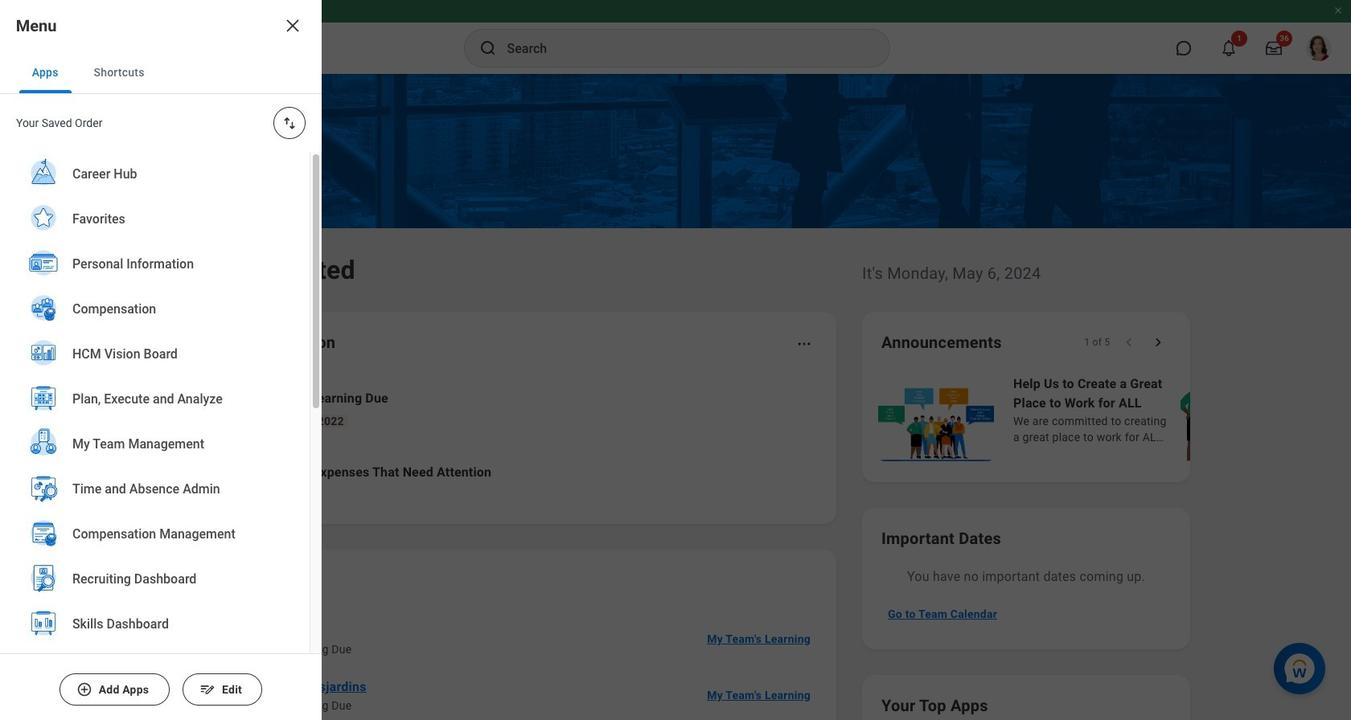 Task type: locate. For each thing, give the bounding box(es) containing it.
search image
[[478, 39, 497, 58]]

notifications large image
[[1221, 40, 1237, 56]]

global navigation dialog
[[0, 0, 322, 721]]

main content
[[0, 74, 1351, 721]]

plus circle image
[[77, 682, 93, 698]]

profile logan mcneil element
[[1296, 31, 1341, 66]]

list
[[0, 152, 310, 721], [875, 373, 1351, 463], [180, 376, 817, 505], [180, 611, 817, 721]]

chevron right small image
[[1150, 335, 1166, 351]]

list inside global navigation dialog
[[0, 152, 310, 721]]

status
[[1084, 336, 1110, 349]]

tab list
[[0, 51, 322, 94]]

banner
[[0, 0, 1351, 74]]

sort image
[[281, 115, 298, 131]]

close environment banner image
[[1333, 6, 1343, 15]]



Task type: vqa. For each thing, say whether or not it's contained in the screenshot.
status
yes



Task type: describe. For each thing, give the bounding box(es) containing it.
x image
[[283, 16, 302, 35]]

dashboard expenses image
[[203, 461, 228, 485]]

text edit image
[[199, 682, 215, 698]]

inbox large image
[[1266, 40, 1282, 56]]

chevron left small image
[[1121, 335, 1137, 351]]

book open image
[[203, 396, 228, 421]]



